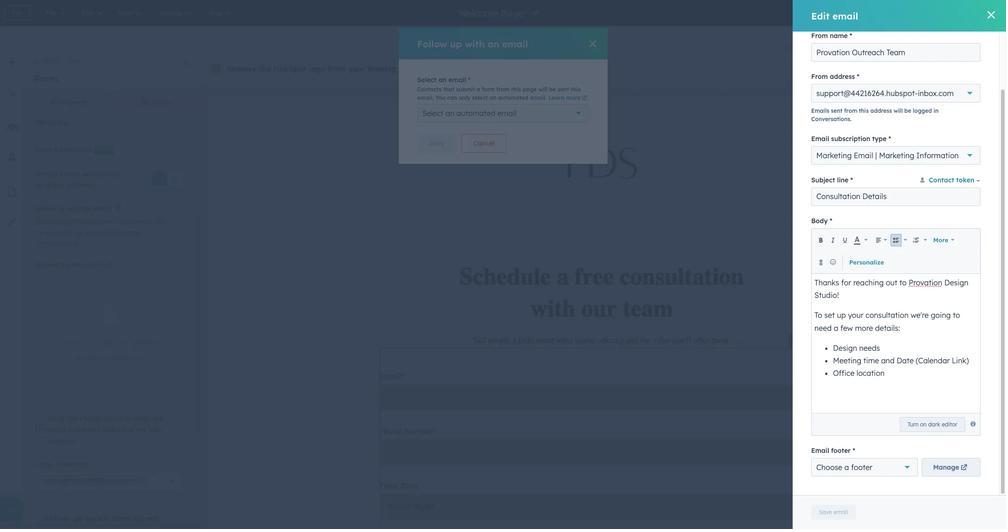 Task type: vqa. For each thing, say whether or not it's contained in the screenshot.
rightmost Press to sort. icon
no



Task type: locate. For each thing, give the bounding box(es) containing it.
automated up select an email button
[[62, 217, 96, 226]]

1 vertical spatial select an email
[[35, 240, 78, 247]]

0 horizontal spatial from
[[328, 64, 346, 73]]

an up select an email button
[[52, 217, 60, 226]]

this left page.
[[111, 228, 122, 237]]

can
[[447, 94, 457, 101]]

support@44216264.hubspot-
[[817, 89, 918, 98]]

2 email. from the left
[[530, 94, 547, 101]]

2
[[996, 2, 999, 9]]

the right 'of'
[[136, 426, 146, 434]]

0 vertical spatial on
[[101, 228, 109, 237]]

the up select an email button
[[73, 228, 83, 237]]

to left contacts
[[117, 217, 123, 226]]

be up learn
[[549, 86, 556, 93]]

1 horizontal spatial submit
[[456, 86, 475, 93]]

email down conversations.
[[812, 135, 830, 143]]

follow up with an email element
[[35, 216, 182, 249]]

workflow
[[113, 355, 137, 362]]

1 email. from the left
[[417, 94, 434, 101]]

pages.
[[399, 64, 424, 73]]

0 vertical spatial be
[[549, 86, 556, 93]]

workflows right any
[[131, 339, 157, 346]]

send for send an automated email to contacts when they submit the form on this page.
[[35, 217, 51, 226]]

submit up only
[[456, 86, 475, 93]]

they
[[35, 228, 49, 237]]

select
[[472, 94, 488, 101]]

email down always
[[47, 181, 65, 189]]

0 horizontal spatial up
[[58, 204, 66, 213]]

follow up with an email
[[417, 38, 528, 49], [35, 204, 111, 213]]

automated down page
[[498, 94, 529, 101]]

1 horizontal spatial automated
[[457, 109, 496, 118]]

form up addresses
[[66, 415, 81, 423]]

1 horizontal spatial in
[[934, 107, 939, 114]]

automated
[[498, 94, 529, 101], [457, 109, 496, 118], [62, 217, 96, 226]]

1 horizontal spatial follow
[[417, 38, 447, 49]]

the for send an automated email to contacts when they submit the form on this page.
[[73, 228, 83, 237]]

0 vertical spatial save
[[429, 139, 445, 148]]

contacts that submit a form from this page will be sent this email. you can only select an automated email.
[[417, 86, 581, 101]]

have
[[112, 514, 130, 523]]

be
[[549, 86, 556, 93], [905, 107, 912, 114]]

select
[[417, 76, 437, 84], [423, 109, 444, 118], [35, 240, 52, 247]]

new
[[98, 146, 109, 153]]

styles link
[[112, 91, 200, 114]]

cancel
[[473, 139, 495, 148]]

with inside "follow up with an email" dialog
[[465, 38, 485, 49]]

2 horizontal spatial from
[[845, 107, 858, 114]]

contact
[[97, 170, 121, 178]]

a for workflow
[[108, 355, 112, 362]]

address down 'support@44216264.hubspot-inbox.com' at the top right of the page
[[871, 107, 892, 114]]

on inside button
[[921, 421, 927, 428]]

1 vertical spatial follow
[[35, 204, 56, 213]]

marketing right |
[[879, 151, 915, 160]]

0 vertical spatial send
[[35, 217, 51, 226]]

1 vertical spatial select
[[423, 109, 444, 118]]

email subscription type
[[812, 135, 887, 143]]

save
[[429, 139, 445, 148], [820, 509, 832, 516]]

email left contacts
[[98, 217, 115, 226]]

line
[[837, 176, 849, 184]]

this down support@44216264.hubspot-
[[859, 107, 869, 114]]

logo
[[309, 64, 325, 73]]

the
[[259, 64, 271, 73], [73, 228, 83, 237], [136, 426, 146, 434]]

1 horizontal spatial workflows
[[131, 339, 157, 346]]

workflows
[[71, 260, 104, 269], [131, 339, 157, 346]]

marketing down email subscription type
[[817, 151, 852, 160]]

workflows down select an email button
[[71, 260, 104, 269]]

submit inside send an automated email to contacts when they submit the form on this page.
[[50, 228, 71, 237]]

with up unlock premium features with
[[465, 38, 485, 49]]

1 vertical spatial to
[[101, 355, 107, 362]]

2 vertical spatial a
[[845, 463, 849, 472]]

to inside popup button
[[101, 355, 107, 362]]

save down select an automated email
[[429, 139, 445, 148]]

1 horizontal spatial select an email
[[417, 76, 466, 84]]

footer right choose
[[852, 463, 873, 472]]

1 vertical spatial footer
[[852, 463, 873, 472]]

footer up "choose a footer"
[[832, 447, 851, 455]]

1 horizontal spatial email.
[[530, 94, 547, 101]]

0 vertical spatial address
[[830, 72, 855, 81]]

1 horizontal spatial will
[[894, 107, 903, 114]]

2 vertical spatial form
[[35, 146, 52, 154]]

0 vertical spatial a
[[477, 86, 480, 93]]

0 horizontal spatial save
[[429, 139, 445, 148]]

email.
[[417, 94, 434, 101], [530, 94, 547, 101]]

your
[[348, 64, 366, 73]]

0 horizontal spatial to
[[101, 355, 107, 362]]

email up "name" on the right
[[833, 10, 859, 22]]

tab list containing content
[[24, 91, 200, 114]]

an down can
[[446, 109, 455, 118]]

0 horizontal spatial email.
[[417, 94, 434, 101]]

on left page.
[[101, 228, 109, 237]]

from down features
[[497, 86, 510, 93]]

1 vertical spatial from
[[497, 86, 510, 93]]

email left addresses
[[35, 460, 53, 468]]

email up features
[[502, 38, 528, 49]]

email up send an automated email to contacts when they submit the form on this page.
[[93, 204, 111, 213]]

a up select
[[477, 86, 480, 93]]

with down always create new contact for email address
[[68, 204, 81, 213]]

form up select an email button
[[85, 228, 99, 237]]

2 vertical spatial with
[[68, 204, 81, 213]]

send up they
[[35, 217, 51, 226]]

2 horizontal spatial close image
[[589, 40, 597, 47]]

0 horizontal spatial close image
[[139, 478, 143, 482]]

select an email down they
[[35, 240, 78, 247]]

from up emails
[[812, 72, 828, 81]]

2 vertical spatial select
[[35, 240, 52, 247]]

1 vertical spatial on
[[921, 421, 927, 428]]

email down contacts that submit a form from this page will be sent this email. you can only select an automated email.
[[498, 109, 517, 118]]

form up always
[[35, 146, 52, 154]]

send form notifications to specified email addresses instead of the form defaults
[[48, 415, 163, 445]]

1 vertical spatial save
[[820, 509, 832, 516]]

alert inside 'follow-up emails have moved.' tab panel
[[35, 291, 182, 366]]

email for email addresses
[[35, 460, 53, 468]]

2 horizontal spatial the
[[259, 64, 271, 73]]

a for form
[[477, 86, 480, 93]]

0 vertical spatial will
[[539, 86, 548, 93]]

only
[[459, 94, 471, 101]]

1 vertical spatial automated
[[457, 109, 496, 118]]

1 horizontal spatial a
[[477, 86, 480, 93]]

select an email inside button
[[35, 240, 78, 247]]

send up defaults
[[48, 415, 64, 423]]

automated inside popup button
[[457, 109, 496, 118]]

0 horizontal spatial follow
[[35, 204, 56, 213]]

email inside marketing email | marketing information 'popup button'
[[854, 151, 874, 160]]

1 vertical spatial submit
[[50, 228, 71, 237]]

email up defaults
[[48, 426, 66, 434]]

select an email inside "follow up with an email" dialog
[[417, 76, 466, 84]]

connected workflows
[[35, 260, 104, 269]]

from left "name" on the right
[[812, 32, 828, 40]]

this up more
[[571, 86, 581, 93]]

the inside send an automated email to contacts when they submit the form on this page.
[[73, 228, 83, 237]]

on inside send an automated email to contacts when they submit the form on this page.
[[101, 228, 109, 237]]

form up select
[[482, 86, 495, 93]]

a right choose
[[845, 463, 849, 472]]

1 vertical spatial follow up with an email
[[35, 204, 111, 213]]

save button
[[417, 134, 456, 153]]

form inside send an automated email to contacts when they submit the form on this page.
[[85, 228, 99, 237]]

save inside 'save email' button
[[820, 509, 832, 516]]

0 horizontal spatial the
[[73, 228, 83, 237]]

0 vertical spatial submit
[[456, 86, 475, 93]]

2 vertical spatial close image
[[139, 478, 143, 482]]

2 vertical spatial the
[[136, 426, 146, 434]]

up
[[450, 38, 462, 49], [58, 204, 66, 213], [73, 514, 82, 523]]

alert containing this form isn't used in any workflows
[[35, 291, 182, 366]]

1 horizontal spatial with
[[465, 38, 485, 49]]

with inside 'follow-up emails have moved.' tab panel
[[68, 204, 81, 213]]

this
[[511, 86, 521, 93], [571, 86, 581, 93], [859, 107, 869, 114], [111, 228, 122, 237]]

0 horizontal spatial follow up with an email
[[35, 204, 111, 213]]

email inside select an automated email popup button
[[498, 109, 517, 118]]

0 vertical spatial the
[[259, 64, 271, 73]]

of
[[128, 426, 134, 434]]

close image inside "james.peterson1902@gmail.com" popup button
[[139, 478, 143, 482]]

sent inside contacts that submit a form from this page will be sent this email. you can only select an automated email.
[[558, 86, 569, 93]]

logged
[[913, 107, 932, 114]]

close image for james.peterson1902@gmail.com
[[139, 478, 143, 482]]

to
[[117, 217, 123, 226], [101, 355, 107, 362], [125, 415, 132, 423]]

0 horizontal spatial in
[[113, 339, 118, 346]]

2 horizontal spatial to
[[125, 415, 132, 423]]

email. down page
[[530, 94, 547, 101]]

save down choose
[[820, 509, 832, 516]]

2 vertical spatial up
[[73, 514, 82, 523]]

0 horizontal spatial marketing
[[817, 151, 852, 160]]

select down they
[[35, 240, 52, 247]]

connected
[[35, 260, 69, 269]]

email down "choose a footer"
[[834, 509, 848, 516]]

select an email down unlock
[[417, 76, 466, 84]]

1 vertical spatial will
[[894, 107, 903, 114]]

1 vertical spatial in
[[113, 339, 118, 346]]

follow up with an email up unlock premium features with
[[417, 38, 528, 49]]

0 vertical spatial close image
[[589, 40, 597, 47]]

from right logo
[[328, 64, 346, 73]]

email inside 'save email' button
[[834, 509, 848, 516]]

0 horizontal spatial submit
[[50, 228, 71, 237]]

select up contacts at the left of the page
[[417, 76, 437, 84]]

form inside 'follow-up emails have moved.' tab panel
[[35, 146, 52, 154]]

select inside select an automated email popup button
[[423, 109, 444, 118]]

remove the hubspot logo from your landing pages.
[[227, 64, 424, 73]]

0 horizontal spatial sent
[[558, 86, 569, 93]]

with right features
[[510, 64, 523, 72]]

email. down contacts at the left of the page
[[417, 94, 434, 101]]

be left logged
[[905, 107, 912, 114]]

follow up with an email down always create new contact for email address
[[35, 204, 111, 213]]

a left workflow
[[108, 355, 112, 362]]

1 horizontal spatial marketing
[[879, 151, 915, 160]]

email left |
[[854, 151, 874, 160]]

0 horizontal spatial with
[[68, 204, 81, 213]]

email addresses
[[35, 460, 88, 468]]

tab list
[[24, 91, 200, 114]]

select an email button
[[35, 238, 88, 249]]

0 vertical spatial with
[[465, 38, 485, 49]]

sent
[[558, 86, 569, 93], [831, 107, 843, 114]]

automated for select an automated email
[[457, 109, 496, 118]]

on right turn
[[921, 421, 927, 428]]

save inside save button
[[429, 139, 445, 148]]

be inside emails sent from this address will be logged in conversations.
[[905, 107, 912, 114]]

form down contents button
[[33, 73, 58, 84]]

will inside emails sent from this address will be logged in conversations.
[[894, 107, 903, 114]]

unlock
[[431, 64, 452, 72]]

1 horizontal spatial save
[[820, 509, 832, 516]]

submit up select an email button
[[50, 228, 71, 237]]

email inside always create new contact for email address
[[47, 181, 65, 189]]

to up 'of'
[[125, 415, 132, 423]]

the right remove
[[259, 64, 271, 73]]

footer
[[832, 447, 851, 455], [852, 463, 873, 472]]

the inside send form notifications to specified email addresses instead of the form defaults
[[136, 426, 146, 434]]

application
[[812, 228, 981, 436]]

contents button
[[33, 58, 58, 65]]

any
[[119, 339, 129, 346]]

from up conversations.
[[845, 107, 858, 114]]

0 horizontal spatial a
[[108, 355, 112, 362]]

manage
[[934, 463, 960, 472]]

0 vertical spatial form
[[67, 58, 82, 65]]

address up support@44216264.hubspot-
[[830, 72, 855, 81]]

0 horizontal spatial workflows
[[71, 260, 104, 269]]

a inside contacts that submit a form from this page will be sent this email. you can only select an automated email.
[[477, 86, 480, 93]]

1 horizontal spatial be
[[905, 107, 912, 114]]

0 vertical spatial to
[[117, 217, 123, 226]]

1 horizontal spatial to
[[117, 217, 123, 226]]

save for save email
[[820, 509, 832, 516]]

will right page
[[539, 86, 548, 93]]

close image
[[589, 40, 597, 47], [183, 61, 189, 66], [139, 478, 143, 482]]

follow down for
[[35, 204, 56, 213]]

2 from from the top
[[812, 72, 828, 81]]

when
[[153, 217, 169, 226]]

2 vertical spatial automated
[[62, 217, 96, 226]]

an
[[488, 38, 500, 49], [439, 76, 447, 84], [490, 94, 497, 101], [446, 109, 455, 118], [83, 204, 92, 213], [52, 217, 60, 226], [54, 240, 61, 247]]

email inside send form notifications to specified email addresses instead of the form defaults
[[48, 426, 66, 434]]

0 horizontal spatial will
[[539, 86, 548, 93]]

1 horizontal spatial from
[[497, 86, 510, 93]]

preview button
[[910, 6, 946, 20]]

0 horizontal spatial be
[[549, 86, 556, 93]]

1 from from the top
[[812, 32, 828, 40]]

0 vertical spatial follow
[[417, 38, 447, 49]]

marketing
[[817, 151, 852, 160], [879, 151, 915, 160]]

0 vertical spatial sent
[[558, 86, 569, 93]]

up left emails
[[73, 514, 82, 523]]

to down used
[[101, 355, 107, 362]]

learn more link
[[548, 94, 589, 101]]

in right logged
[[934, 107, 939, 114]]

in left any
[[113, 339, 118, 346]]

support@44216264.hubspot-inbox.com button
[[812, 84, 981, 103]]

None field
[[458, 7, 527, 19]]

1 horizontal spatial the
[[136, 426, 146, 434]]

contact token
[[929, 176, 975, 184]]

0 vertical spatial from
[[812, 32, 828, 40]]

choose a footer
[[817, 463, 873, 472]]

navigation
[[24, 50, 200, 66]]

2 horizontal spatial up
[[450, 38, 462, 49]]

form
[[482, 86, 495, 93], [85, 228, 99, 237], [73, 339, 85, 346], [87, 355, 100, 362], [66, 415, 81, 423], [148, 426, 163, 434]]

0 horizontal spatial select an email
[[35, 240, 78, 247]]

0 horizontal spatial on
[[101, 228, 109, 237]]

2 horizontal spatial with
[[510, 64, 523, 72]]

contacts
[[417, 86, 442, 93]]

1 vertical spatial be
[[905, 107, 912, 114]]

this inside send an automated email to contacts when they submit the form on this page.
[[111, 228, 122, 237]]

email
[[833, 10, 859, 22], [502, 38, 528, 49], [449, 76, 466, 84], [498, 109, 517, 118], [47, 181, 65, 189], [93, 204, 111, 213], [98, 217, 115, 226], [63, 240, 78, 247], [48, 426, 66, 434], [834, 509, 848, 516]]

1 vertical spatial with
[[510, 64, 523, 72]]

be inside contacts that submit a form from this page will be sent this email. you can only select an automated email.
[[549, 86, 556, 93]]

1 vertical spatial up
[[58, 204, 66, 213]]

automated for send an automated email to contacts when they submit the form on this page.
[[62, 217, 96, 226]]

from inside emails sent from this address will be logged in conversations.
[[845, 107, 858, 114]]

2 horizontal spatial automated
[[498, 94, 529, 101]]

1 vertical spatial address
[[871, 107, 892, 114]]

2 vertical spatial from
[[845, 107, 858, 114]]

address inside always create new contact for email address
[[66, 181, 92, 189]]

2 horizontal spatial address
[[871, 107, 892, 114]]

automated inside send an automated email to contacts when they submit the form on this page.
[[62, 217, 96, 226]]

up down always create new contact for email address
[[58, 204, 66, 213]]

group
[[483, 30, 519, 45], [968, 30, 997, 45], [891, 234, 910, 246], [911, 234, 930, 246]]

sent up learn more
[[558, 86, 569, 93]]

follow up unlock
[[417, 38, 447, 49]]

address down create
[[66, 181, 92, 189]]

form right add
[[87, 355, 100, 362]]

up up premium
[[450, 38, 462, 49]]

in inside emails sent from this address will be logged in conversations.
[[934, 107, 939, 114]]

from name
[[812, 32, 848, 40]]

submit inside contacts that submit a form from this page will be sent this email. you can only select an automated email.
[[456, 86, 475, 93]]

1 horizontal spatial sent
[[831, 107, 843, 114]]

content link
[[24, 91, 112, 114]]

send inside send form notifications to specified email addresses instead of the form defaults
[[48, 415, 64, 423]]

contacts
[[125, 217, 151, 226]]

select down you
[[423, 109, 444, 118]]

2 vertical spatial to
[[125, 415, 132, 423]]

from inside contacts that submit a form from this page will be sent this email. you can only select an automated email.
[[497, 86, 510, 93]]

add form to a workflow button
[[67, 352, 150, 366]]

application containing more
[[812, 228, 981, 436]]

an right select
[[490, 94, 497, 101]]

automated down select
[[457, 109, 496, 118]]

on
[[101, 228, 109, 237], [921, 421, 927, 428]]

an up connected
[[54, 240, 61, 247]]

choose
[[817, 463, 843, 472]]

0 vertical spatial up
[[450, 38, 462, 49]]

0 vertical spatial select an email
[[417, 76, 466, 84]]

1 vertical spatial workflows
[[131, 339, 157, 346]]

form right this
[[73, 339, 85, 346]]

1 vertical spatial a
[[108, 355, 112, 362]]

address inside emails sent from this address will be logged in conversations.
[[871, 107, 892, 114]]

1 vertical spatial sent
[[831, 107, 843, 114]]

from
[[328, 64, 346, 73], [497, 86, 510, 93], [845, 107, 858, 114]]

1 horizontal spatial follow up with an email
[[417, 38, 528, 49]]

will down support@44216264.hubspot-inbox.com popup button
[[894, 107, 903, 114]]

email up connected workflows
[[63, 240, 78, 247]]

turn
[[908, 421, 919, 428]]

email inside 'follow-up emails have moved.' tab panel
[[35, 460, 53, 468]]

sent up conversations.
[[831, 107, 843, 114]]

0 vertical spatial in
[[934, 107, 939, 114]]

from for from address
[[812, 72, 828, 81]]

send inside send an automated email to contacts when they submit the form on this page.
[[35, 217, 51, 226]]

email up choose
[[812, 447, 830, 455]]

2 vertical spatial address
[[66, 181, 92, 189]]

token
[[957, 176, 975, 184]]

alert
[[35, 291, 182, 366]]

0 vertical spatial follow up with an email
[[417, 38, 528, 49]]

a inside tab panel
[[108, 355, 112, 362]]

form right contents button
[[67, 58, 82, 65]]

1 marketing from the left
[[817, 151, 852, 160]]



Task type: describe. For each thing, give the bounding box(es) containing it.
subject line
[[812, 176, 849, 184]]

learn more
[[548, 94, 581, 101]]

for
[[36, 181, 45, 189]]

manage link
[[922, 458, 981, 477]]

the for send form notifications to specified email addresses instead of the form defaults
[[136, 426, 146, 434]]

1 horizontal spatial address
[[830, 72, 855, 81]]

emails sent from this address will be logged in conversations.
[[812, 107, 939, 123]]

an up features
[[488, 38, 500, 49]]

premium
[[454, 64, 481, 72]]

workflows inside alert
[[131, 339, 157, 346]]

an inside send an automated email to contacts when they submit the form on this page.
[[52, 217, 60, 226]]

automation
[[54, 146, 92, 154]]

marketing email | marketing information button
[[812, 146, 981, 165]]

this left page
[[511, 86, 521, 93]]

always create new contact for email address
[[36, 170, 121, 189]]

beta button
[[0, 498, 24, 521]]

select an automated email
[[423, 109, 517, 118]]

from for from name
[[812, 32, 828, 40]]

addresses
[[55, 460, 88, 468]]

2 marketing from the left
[[879, 151, 915, 160]]

form down specified
[[148, 426, 163, 434]]

an up send an automated email to contacts when they submit the form on this page.
[[83, 204, 92, 213]]

name
[[830, 32, 848, 40]]

cancel button
[[462, 134, 507, 153]]

caret image
[[175, 145, 181, 154]]

beta
[[5, 505, 19, 514]]

publish
[[959, 9, 978, 16]]

inbox.com
[[918, 89, 954, 98]]

email inside send an automated email to contacts when they submit the form on this page.
[[98, 217, 115, 226]]

body
[[812, 217, 828, 225]]

navigation containing contents
[[24, 50, 200, 66]]

personalize button
[[847, 253, 887, 271]]

notifications
[[83, 415, 124, 423]]

preview
[[917, 9, 938, 16]]

in inside alert
[[113, 339, 118, 346]]

an inside popup button
[[446, 109, 455, 118]]

choose a footer button
[[812, 458, 918, 477]]

unlock premium features with
[[431, 64, 523, 72]]

close image
[[988, 11, 995, 19]]

autosaved
[[870, 9, 904, 17]]

editor
[[942, 421, 958, 428]]

dark
[[929, 421, 941, 428]]

automated inside contacts that submit a form from this page will be sent this email. you can only select an automated email.
[[498, 94, 529, 101]]

exit
[[13, 9, 22, 16]]

email inside select an email button
[[63, 240, 78, 247]]

more button
[[931, 231, 958, 249]]

0 vertical spatial select
[[417, 76, 437, 84]]

email for email subscription type
[[812, 135, 830, 143]]

an up the that
[[439, 76, 447, 84]]

form inside navigation
[[67, 58, 82, 65]]

settings
[[935, 33, 960, 42]]

publish button
[[951, 6, 986, 20]]

contact
[[929, 176, 955, 184]]

link opens in a new window image
[[582, 96, 588, 101]]

remove
[[227, 64, 257, 73]]

landing
[[368, 64, 397, 73]]

follow up with an email dialog
[[399, 28, 608, 164]]

From name text field
[[812, 43, 981, 62]]

hubspot
[[274, 64, 306, 73]]

email for email footer
[[812, 447, 830, 455]]

turn on dark editor
[[908, 421, 958, 428]]

more
[[934, 236, 949, 244]]

turn on dark editor button
[[900, 417, 966, 432]]

email up the that
[[449, 76, 466, 84]]

email footer element
[[812, 458, 981, 477]]

more
[[566, 94, 581, 101]]

form automation
[[35, 146, 92, 154]]

exit link
[[5, 6, 30, 20]]

follow-up emails have moved. tab panel
[[24, 0, 200, 529]]

add form to a workflow
[[75, 355, 137, 362]]

1 horizontal spatial up
[[73, 514, 82, 523]]

information
[[917, 151, 959, 160]]

styles
[[154, 98, 172, 107]]

settings button
[[922, 30, 964, 45]]

you
[[436, 94, 446, 101]]

save for save
[[429, 139, 445, 148]]

moved.
[[133, 514, 160, 523]]

page
[[523, 86, 537, 93]]

an inside contacts that submit a form from this page will be sent this email. you can only select an automated email.
[[490, 94, 497, 101]]

to inside send form notifications to specified email addresses instead of the form defaults
[[125, 415, 132, 423]]

follow-up emails have moved.
[[45, 514, 160, 523]]

upgrade link
[[950, 59, 1001, 78]]

send for send form notifications to specified email addresses instead of the form defaults
[[48, 415, 64, 423]]

form inside contacts that submit a form from this page will be sent this email. you can only select an automated email.
[[482, 86, 495, 93]]

this
[[61, 339, 71, 346]]

publish group
[[951, 6, 997, 20]]

0 vertical spatial footer
[[832, 447, 851, 455]]

follow inside tab panel
[[35, 204, 56, 213]]

select inside select an email button
[[35, 240, 52, 247]]

link opens in a new window image
[[582, 96, 588, 101]]

upgrade
[[961, 65, 989, 73]]

up inside dialog
[[450, 38, 462, 49]]

1 vertical spatial form
[[33, 73, 58, 84]]

will inside contacts that submit a form from this page will be sent this email. you can only select an automated email.
[[539, 86, 548, 93]]

close image for form
[[183, 61, 189, 66]]

follow inside dialog
[[417, 38, 447, 49]]

from address
[[812, 72, 855, 81]]

form inside add form to a workflow popup button
[[87, 355, 100, 362]]

create
[[60, 170, 80, 178]]

0 vertical spatial workflows
[[71, 260, 104, 269]]

save email
[[820, 509, 848, 516]]

subscription
[[832, 135, 871, 143]]

footer inside popup button
[[852, 463, 873, 472]]

always
[[36, 170, 58, 178]]

james.peterson1902@gmail.com
[[45, 476, 134, 483]]

james.peterson1902@gmail.com button
[[35, 471, 182, 490]]

add
[[75, 355, 86, 362]]

a inside "element"
[[845, 463, 849, 472]]

follow up with an email inside 'follow-up emails have moved.' tab panel
[[35, 204, 111, 213]]

learn
[[548, 94, 565, 101]]

contents
[[33, 58, 58, 65]]

edit email dialog
[[793, 0, 1007, 529]]

follow up with an email inside dialog
[[417, 38, 528, 49]]

an inside button
[[54, 240, 61, 247]]

to inside send an automated email to contacts when they submit the form on this page.
[[117, 217, 123, 226]]

this form isn't used in any workflows
[[61, 339, 157, 346]]

support@44216264.hubspot-inbox.com
[[817, 89, 954, 98]]

autosaved button
[[870, 7, 904, 19]]

sent inside emails sent from this address will be logged in conversations.
[[831, 107, 843, 114]]

details
[[863, 192, 887, 201]]

application inside edit email dialog
[[812, 228, 981, 436]]

email footer
[[812, 447, 851, 455]]

select an automated email button
[[417, 104, 589, 123]]

contact token button
[[919, 176, 981, 184]]

content
[[61, 98, 86, 107]]

conversations.
[[812, 116, 852, 123]]

isn't
[[87, 339, 98, 346]]

specified
[[134, 415, 163, 423]]

this inside emails sent from this address will be logged in conversations.
[[859, 107, 869, 114]]

send an automated email to contacts when they submit the form on this page.
[[35, 217, 169, 237]]



